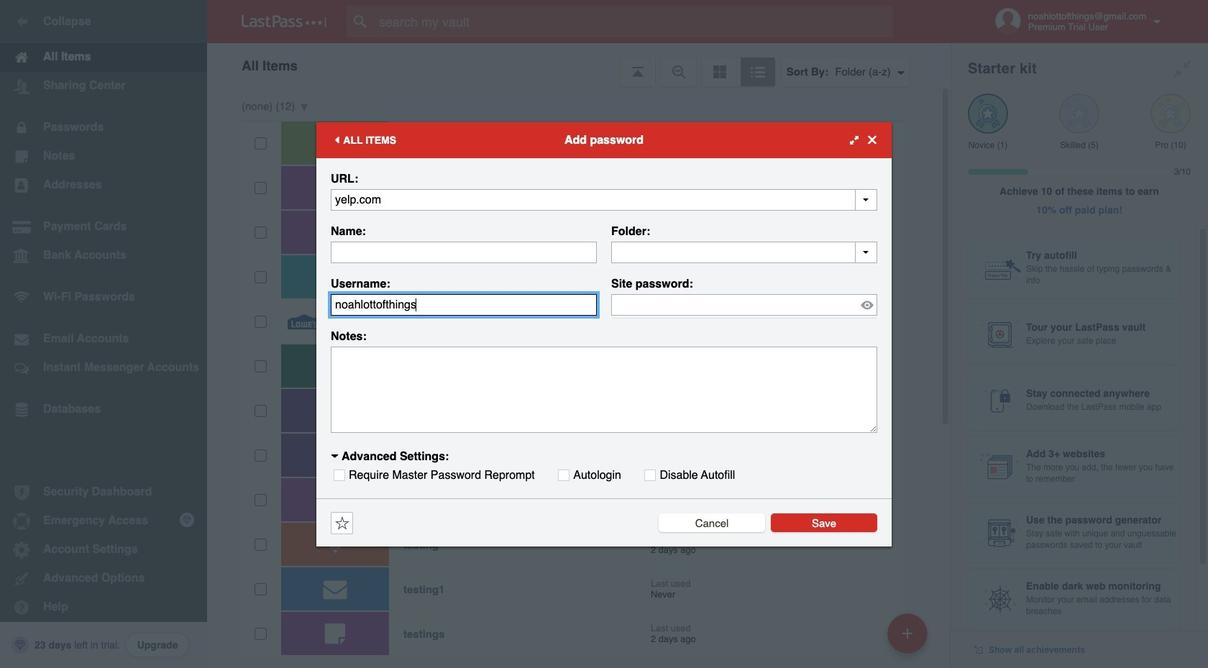 Task type: describe. For each thing, give the bounding box(es) containing it.
vault options navigation
[[207, 43, 951, 86]]

new item navigation
[[883, 609, 937, 668]]

Search search field
[[347, 6, 922, 37]]

main navigation navigation
[[0, 0, 207, 668]]



Task type: locate. For each thing, give the bounding box(es) containing it.
dialog
[[317, 122, 892, 546]]

None text field
[[612, 241, 878, 263], [331, 294, 597, 316], [331, 346, 878, 433], [612, 241, 878, 263], [331, 294, 597, 316], [331, 346, 878, 433]]

new item image
[[903, 629, 913, 639]]

lastpass image
[[242, 15, 327, 28]]

search my vault text field
[[347, 6, 922, 37]]

None password field
[[612, 294, 878, 316]]

None text field
[[331, 189, 878, 210], [331, 241, 597, 263], [331, 189, 878, 210], [331, 241, 597, 263]]



Task type: vqa. For each thing, say whether or not it's contained in the screenshot.
the New item element
no



